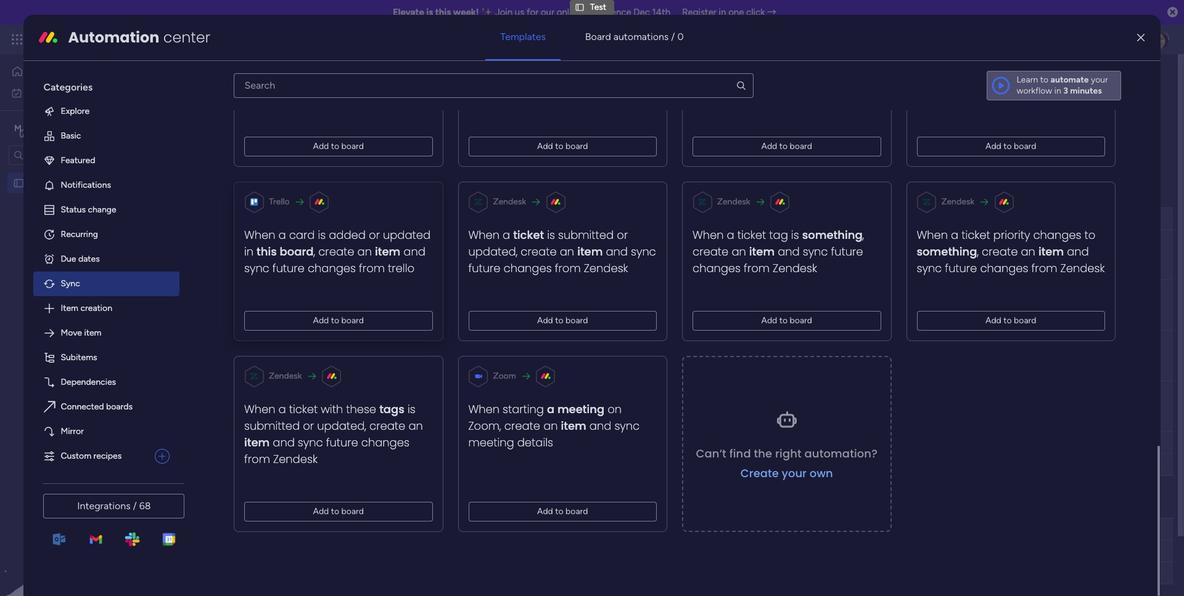 Task type: describe. For each thing, give the bounding box(es) containing it.
minutes
[[1070, 86, 1102, 96]]

main for main table
[[206, 115, 225, 126]]

1 of from the left
[[257, 93, 265, 104]]

project down assessment
[[308, 524, 336, 535]]

project up the building
[[253, 250, 281, 260]]

post production assessment
[[212, 498, 372, 514]]

item inside when an item is created or updated, create an
[[520, 20, 545, 35]]

1 button
[[391, 281, 431, 331]]

is submitted or updated, create an
[[469, 228, 628, 260]]

not
[[510, 250, 525, 261]]

calendar
[[693, 70, 744, 85]]

sync inside , and sync future changes from outlook calendar
[[693, 53, 718, 68]]

dates
[[78, 254, 100, 265]]

us
[[515, 7, 524, 18]]

see plans button
[[199, 30, 258, 49]]

/ for integrations / 68
[[133, 501, 137, 512]]

monday
[[55, 32, 97, 46]]

is inside is submitted or updated, create an
[[547, 228, 555, 243]]

starting
[[503, 402, 544, 417]]

due for due date
[[600, 525, 616, 535]]

Post Production Assessment field
[[209, 498, 375, 514]]

0 vertical spatial dec
[[634, 7, 650, 18]]

see more link
[[561, 92, 600, 104]]

and inside and sync future changes from jira
[[291, 70, 312, 85]]

in inside when a card is added or updated in
[[244, 244, 254, 260]]

testing
[[251, 351, 280, 361]]

arrow down image
[[431, 146, 446, 161]]

card
[[289, 228, 315, 243]]

sync inside and sync future changes from trello
[[244, 261, 270, 276]]

elevate is this week! ✨ join us for our online conference dec 14th
[[393, 7, 671, 18]]

is right tag
[[791, 228, 799, 243]]

from inside and sync future changes from trello
[[359, 261, 385, 276]]

an inside when a ticket priority changes to something , create an item
[[1021, 244, 1036, 260]]

and sync future changes from zendesk for when a ticket priority changes to
[[917, 244, 1105, 276]]

/ for invite / 1
[[1120, 72, 1124, 83]]

Search in workspace field
[[26, 148, 103, 162]]

and sync future changes from zendesk for when a ticket tag is
[[693, 244, 863, 276]]

a for when a card is added or updated in
[[279, 228, 286, 243]]

test list box
[[0, 170, 157, 360]]

in right board
[[612, 36, 621, 52]]

publishing
[[251, 401, 291, 412]]

ticket for when a ticket with these
[[289, 402, 318, 417]]

learn to automate
[[1017, 75, 1089, 85]]

1 timeline field from the top
[[857, 212, 896, 226]]

outlook inside , and sync future changes from outlook calendar
[[837, 53, 878, 68]]

1 in outlook calendar, and sync future changes from this board from the left
[[469, 36, 654, 85]]

item
[[61, 303, 78, 314]]

test for test production pipeline
[[212, 187, 236, 203]]

work for my
[[41, 87, 60, 98]]

Search field
[[287, 145, 324, 162]]

register
[[682, 7, 717, 18]]

dapulse checkmark sign image
[[847, 350, 854, 364]]

activity button
[[1010, 68, 1069, 88]]

a for when a ticket tag is something
[[727, 228, 735, 243]]

monday work management
[[55, 32, 192, 46]]

timelines
[[374, 93, 408, 104]]

or inside when a card is added or updated in
[[369, 228, 380, 243]]

owner for 1st owner field from the bottom of the page
[[449, 525, 475, 535]]

is inside when a card is added or updated in
[[318, 228, 326, 243]]

done
[[523, 351, 543, 361]]

this board , create an item
[[257, 244, 401, 260]]

templates button
[[486, 22, 561, 52]]

1 vertical spatial new project
[[233, 250, 281, 260]]

explore option
[[34, 99, 180, 124]]

, and sync future changes from outlook calendar
[[693, 36, 878, 85]]

jira
[[273, 86, 292, 102]]

own
[[810, 466, 833, 482]]

when a ticket priority changes to something , create an item
[[917, 228, 1096, 260]]

integrations
[[77, 501, 130, 512]]

trello
[[269, 197, 290, 207]]

and inside and sync meeting details
[[590, 419, 612, 434]]

create
[[741, 466, 779, 482]]

created inside when event is created in outlook calendar, create an
[[772, 20, 815, 35]]

workspace image
[[12, 122, 24, 135]]

select product image
[[11, 33, 23, 46]]

and inside , and sync future changes from outlook calendar
[[835, 36, 857, 52]]

integrations / 68
[[77, 501, 151, 512]]

/ inside board automations / 0 button
[[671, 31, 675, 42]]

created inside when an item is created or updated, create an
[[559, 20, 602, 35]]

keep
[[427, 93, 446, 104]]

your workflow in
[[1017, 75, 1108, 96]]

is inside when an item is created or updated, create an
[[548, 20, 556, 35]]

notifications option
[[34, 173, 180, 198]]

assign
[[299, 93, 325, 104]]

, inside , and sync future changes from outlook calendar
[[831, 36, 832, 52]]

submitted for is submitted or updated, create an item
[[244, 419, 300, 434]]

is inside is created or updated in
[[377, 36, 385, 52]]

0
[[677, 31, 684, 42]]

when for when starting a meeting
[[469, 402, 500, 417]]

this up stands.
[[549, 70, 568, 85]]

in inside the your workflow in
[[1054, 86, 1061, 96]]

column information image for timeline
[[903, 214, 913, 224]]

test for test testing
[[233, 351, 249, 361]]

future inside , and sync future changes from outlook calendar
[[721, 53, 753, 68]]

tags
[[380, 402, 405, 417]]

project inside button
[[212, 148, 240, 159]]

future inside and sync future changes from trello
[[273, 261, 305, 276]]

lottie animation element
[[0, 472, 157, 597]]

board
[[585, 31, 611, 42]]

featured option
[[34, 149, 180, 173]]

your inside the your workflow in
[[1091, 75, 1108, 85]]

Test Production Pipeline field
[[209, 187, 350, 204]]

status change option
[[34, 198, 180, 223]]

categories list box
[[34, 71, 190, 469]]

a for when a ticket with these tags
[[279, 402, 286, 417]]

test publishing
[[233, 401, 291, 412]]

create your own link
[[741, 466, 833, 482]]

dec for dec 14
[[605, 402, 620, 412]]

in left one
[[719, 7, 726, 18]]

2 horizontal spatial calendar,
[[961, 53, 1014, 68]]

is inside when event is created in outlook calendar, create an
[[761, 20, 769, 35]]

from down is submitted or updated, create an
[[555, 261, 581, 276]]

1 owner field from the top
[[446, 212, 478, 226]]

2 priority from the top
[[690, 525, 718, 535]]

updated, for is submitted or updated, create an item
[[317, 419, 367, 434]]

plans
[[233, 34, 253, 44]]

creation
[[80, 303, 112, 314]]

2 files from the top
[[782, 525, 799, 535]]

with
[[321, 402, 343, 417]]

home button
[[7, 62, 133, 81]]

updated, for is submitted or updated, create an
[[469, 244, 518, 260]]

angle down image
[[251, 149, 257, 158]]

when an item is created or updated, create an
[[469, 20, 617, 52]]

the
[[754, 446, 773, 462]]

building
[[251, 300, 282, 311]]

a for when a ticket priority changes to something , create an item
[[951, 228, 959, 243]]

from left learn
[[968, 70, 994, 85]]

0 vertical spatial something
[[802, 228, 863, 243]]

workspace selection element
[[12, 121, 103, 137]]

due dates
[[61, 254, 100, 265]]

from down when a ticket priority changes to something , create an item at the top of the page
[[1032, 261, 1058, 276]]

from inside and sync future changes from jira
[[244, 86, 270, 102]]

trello
[[388, 261, 415, 276]]

a right stuck
[[547, 402, 555, 417]]

Search for a column type search field
[[234, 73, 753, 98]]

test for test building
[[233, 300, 249, 311]]

mirror
[[61, 427, 84, 437]]

where
[[480, 93, 504, 104]]

join
[[495, 7, 513, 18]]

lottie animation image
[[0, 472, 157, 597]]

owners,
[[327, 93, 357, 104]]

Status field
[[518, 523, 549, 537]]

or inside when an item is created or updated, create an
[[605, 20, 617, 35]]

meeting inside and sync meeting details
[[469, 435, 514, 451]]

dec for dec 13
[[606, 352, 620, 361]]

main table button
[[187, 111, 256, 131]]

see plans
[[216, 34, 253, 44]]

these
[[346, 402, 377, 417]]

changes inside and sync future changes from jira
[[379, 70, 427, 85]]

manage
[[189, 93, 219, 104]]

ticket for when a
[[513, 228, 544, 243]]

started
[[527, 250, 556, 261]]

create inside when an item is created or updated, create an
[[521, 36, 557, 52]]

due dates option
[[34, 247, 180, 272]]

1 priority field from the top
[[687, 212, 721, 226]]

or for is submitted or updated, create an
[[617, 228, 628, 243]]

1 priority from the top
[[690, 214, 718, 224]]

categories heading
[[34, 71, 180, 99]]

item creation option
[[34, 297, 180, 321]]

status for status change
[[61, 205, 86, 215]]

on
[[608, 402, 622, 417]]

when for when a ticket
[[469, 228, 500, 243]]

james peterson image
[[1150, 30, 1169, 49]]

this down trello
[[257, 244, 277, 260]]

custom recipes option
[[34, 445, 150, 469]]

when for when an item is created or updated, create an
[[469, 20, 500, 35]]

changes inside when a ticket priority changes to something , create an item
[[1034, 228, 1082, 243]]

for
[[527, 7, 539, 18]]

and sync future changes from zendesk for when a ticket with these
[[244, 435, 410, 467]]

when for when a ticket priority changes to something , create an item
[[917, 228, 948, 243]]

test testing
[[233, 351, 280, 361]]

manage any type of project. assign owners, set timelines and keep track of where your project stands.
[[189, 93, 582, 104]]

categories
[[43, 81, 93, 93]]

workspace
[[52, 122, 101, 134]]

type
[[237, 93, 255, 104]]

my work button
[[7, 83, 133, 103]]

due date
[[600, 525, 635, 535]]

when a ticket tag is something
[[693, 228, 863, 243]]

dec 14
[[605, 402, 630, 412]]

created inside is created or updated in
[[388, 36, 432, 52]]

owner for 1st owner field from the top of the page
[[449, 214, 475, 224]]

recurring option
[[34, 223, 180, 247]]

find
[[730, 446, 751, 462]]

and inside and sync future changes from trello
[[404, 244, 426, 260]]

connected boards
[[61, 402, 133, 413]]

0 horizontal spatial , create an
[[244, 53, 425, 85]]

see for see more
[[562, 93, 577, 103]]

create inside 'on zoom, create an'
[[505, 419, 541, 434]]

item inside when a ticket priority changes to something , create an item
[[1039, 244, 1064, 260]]



Task type: locate. For each thing, give the bounding box(es) containing it.
0 vertical spatial submitted
[[558, 228, 614, 243]]

ticket for when a ticket priority changes to
[[962, 228, 991, 243]]

14
[[622, 402, 630, 412]]

notifications
[[61, 180, 111, 191]]

2 timeline field from the top
[[857, 523, 896, 537]]

when for when a ticket tag is something
[[693, 228, 724, 243]]

or for is submitted or updated, create an item
[[303, 419, 314, 434]]

production for post
[[239, 498, 300, 514]]

test right online in the left top of the page
[[590, 2, 606, 12]]

0 horizontal spatial of
[[257, 93, 265, 104]]

production down v2 search "image"
[[239, 187, 300, 203]]

recipes
[[93, 451, 122, 462]]

in up automate
[[1065, 36, 1075, 52]]

production right post
[[239, 498, 300, 514]]

1 vertical spatial timeline
[[861, 525, 893, 535]]

Files field
[[779, 212, 802, 226], [779, 523, 802, 537]]

in up and sync future changes from jira
[[309, 53, 319, 68]]

sync option
[[34, 272, 180, 297]]

1 vertical spatial status
[[521, 525, 546, 535]]

column information image for status
[[558, 525, 568, 535]]

0 vertical spatial /
[[671, 31, 675, 42]]

work
[[100, 32, 122, 46], [41, 87, 60, 98]]

timeline for 2nd timeline field from the bottom
[[861, 214, 893, 224]]

1 vertical spatial see
[[562, 93, 577, 103]]

1 vertical spatial files
[[782, 525, 799, 535]]

a inside when a ticket priority changes to something , create an item
[[951, 228, 959, 243]]

1 vertical spatial production
[[239, 498, 300, 514]]

v2 done deadline image
[[579, 351, 589, 362]]

test left publishing
[[233, 401, 249, 412]]

1 horizontal spatial , create an
[[693, 228, 864, 260]]

updated, inside is submitted or updated, create an item
[[317, 419, 367, 434]]

see more
[[562, 93, 599, 103]]

updated up 'add to favorites' image
[[259, 53, 306, 68]]

1 horizontal spatial /
[[671, 31, 675, 42]]

your right where at the left
[[506, 93, 523, 104]]

not started
[[510, 250, 556, 261]]

test
[[590, 2, 606, 12], [29, 178, 45, 188], [212, 187, 236, 203], [233, 300, 249, 311], [233, 351, 249, 361], [233, 401, 249, 412]]

from inside , and sync future changes from outlook calendar
[[808, 53, 833, 68]]

due inside option
[[61, 254, 76, 265]]

boards
[[106, 402, 133, 413]]

1 vertical spatial timeline field
[[857, 523, 896, 537]]

on zoom, create an
[[469, 402, 622, 434]]

from up project
[[520, 70, 546, 85]]

one
[[728, 7, 744, 18]]

1 vertical spatial meeting
[[469, 435, 514, 451]]

move item option
[[34, 321, 180, 346]]

custom recipes
[[61, 451, 122, 462]]

see for see plans
[[216, 34, 230, 44]]

search image
[[735, 80, 747, 91]]

sync
[[594, 53, 619, 68], [693, 53, 718, 68], [1042, 53, 1067, 68], [316, 70, 341, 85], [631, 244, 656, 260], [803, 244, 828, 260], [244, 261, 270, 276], [917, 261, 942, 276], [615, 419, 640, 434], [298, 435, 323, 451]]

timeline for second timeline field from the top of the page
[[861, 525, 893, 535]]

ticket left tag
[[738, 228, 766, 243]]

from down when a ticket tag is something at top
[[744, 261, 770, 276]]

new project inside button
[[192, 148, 240, 159]]

1 horizontal spatial work
[[100, 32, 122, 46]]

Priority field
[[687, 212, 721, 226], [687, 523, 721, 537]]

2 timeline from the top
[[861, 525, 893, 535]]

work for monday
[[100, 32, 122, 46]]

and sync future changes from zendesk down priority
[[917, 244, 1105, 276]]

integrations / 68 button
[[43, 495, 185, 519]]

0 horizontal spatial your
[[506, 93, 523, 104]]

test left the building
[[233, 300, 249, 311]]

1 vertical spatial submitted
[[244, 419, 300, 434]]

column information image
[[644, 525, 654, 535]]

in inside is created or updated in
[[309, 53, 319, 68]]

column information image
[[558, 214, 568, 224], [903, 214, 913, 224], [558, 525, 568, 535]]

new up the test building
[[233, 250, 251, 260]]

subitems option
[[34, 346, 180, 371]]

ticket left priority
[[962, 228, 991, 243]]

option
[[0, 172, 157, 175]]

1 horizontal spatial submitted
[[558, 228, 614, 243]]

0 vertical spatial new
[[192, 148, 210, 159]]

dec left 14
[[605, 402, 620, 412]]

updated inside when a card is added or updated in
[[383, 228, 431, 243]]

0 vertical spatial production
[[239, 187, 300, 203]]

due left date
[[600, 525, 616, 535]]

v2 search image
[[277, 147, 287, 161]]

stuck
[[522, 401, 544, 412]]

1 horizontal spatial in outlook calendar, and sync future changes from this board
[[917, 36, 1102, 85]]

see
[[216, 34, 230, 44], [562, 93, 577, 103]]

/ left the 0
[[671, 31, 675, 42]]

table
[[227, 115, 247, 126]]

1 horizontal spatial see
[[562, 93, 577, 103]]

when a ticket
[[469, 228, 544, 243]]

an inside is submitted or updated, create an
[[560, 244, 574, 260]]

0 horizontal spatial meeting
[[469, 435, 514, 451]]

is down our
[[548, 20, 556, 35]]

invite
[[1097, 72, 1118, 83]]

add to favorites image
[[257, 71, 269, 84]]

is up started
[[547, 228, 555, 243]]

home
[[28, 66, 52, 76]]

main inside button
[[206, 115, 225, 126]]

1 vertical spatial , create an
[[693, 228, 864, 260]]

test right public board 'image'
[[29, 178, 45, 188]]

is inside is submitted or updated, create an item
[[408, 402, 416, 417]]

None search field
[[234, 73, 753, 98]]

when inside when event is created in outlook calendar, create an
[[693, 20, 724, 35]]

something
[[802, 228, 863, 243], [917, 244, 977, 260]]

0 vertical spatial priority field
[[687, 212, 721, 226]]

0 horizontal spatial 1
[[414, 305, 417, 312]]

0 vertical spatial meeting
[[558, 402, 605, 417]]

learn
[[1017, 75, 1038, 85]]

0 vertical spatial new project
[[192, 148, 240, 159]]

new down main table button
[[192, 148, 210, 159]]

work inside button
[[41, 87, 60, 98]]

your down the right
[[782, 466, 807, 482]]

/ right invite
[[1120, 72, 1124, 83]]

1 horizontal spatial main
[[206, 115, 225, 126]]

2 files field from the top
[[779, 523, 802, 537]]

right
[[776, 446, 802, 462]]

files field down create your own link
[[779, 523, 802, 537]]

1 horizontal spatial of
[[469, 93, 477, 104]]

updated up trello
[[383, 228, 431, 243]]

something inside when a ticket priority changes to something , create an item
[[917, 244, 977, 260]]

dependencies option
[[34, 371, 180, 395]]

priority
[[994, 228, 1030, 243]]

an inside is submitted or updated, create an item
[[409, 419, 423, 434]]

1 inside 1 button
[[414, 305, 417, 312]]

from down when event is created in outlook calendar, create an at the top of page
[[808, 53, 833, 68]]

0 horizontal spatial due
[[61, 254, 76, 265]]

when for when event is created in outlook calendar, create an
[[693, 20, 724, 35]]

0 horizontal spatial something
[[802, 228, 863, 243]]

1 horizontal spatial something
[[917, 244, 977, 260]]

1 vertical spatial owner field
[[446, 523, 478, 537]]

and sync future changes from jira
[[244, 70, 427, 102]]

when inside when a ticket priority changes to something , create an item
[[917, 228, 948, 243]]

1 horizontal spatial calendar,
[[693, 36, 745, 52]]

or inside is submitted or updated, create an item
[[303, 419, 314, 434]]

in up the test building
[[244, 244, 254, 260]]

in left 3
[[1054, 86, 1061, 96]]

0 horizontal spatial created
[[388, 36, 432, 52]]

elevate
[[393, 7, 424, 18]]

new project up the test building
[[233, 250, 281, 260]]

online
[[557, 7, 582, 18]]

basic option
[[34, 124, 180, 149]]

filter
[[407, 148, 427, 159]]

0 horizontal spatial submitted
[[244, 419, 300, 434]]

submitted inside is submitted or updated, create an item
[[244, 419, 300, 434]]

1 vertical spatial new
[[233, 250, 251, 260]]

explore
[[61, 106, 90, 116]]

meeting left the on
[[558, 402, 605, 417]]

hide button
[[497, 144, 542, 163]]

or inside is submitted or updated, create an
[[617, 228, 628, 243]]

created down elevate
[[388, 36, 432, 52]]

main table
[[206, 115, 247, 126]]

0 vertical spatial files field
[[779, 212, 802, 226]]

1 vertical spatial /
[[1120, 72, 1124, 83]]

is up manage any type of project. assign owners, set timelines and keep track of where your project stands.
[[377, 36, 385, 52]]

0 horizontal spatial in outlook calendar, and sync future changes from this board
[[469, 36, 654, 85]]

this left learn
[[997, 70, 1016, 85]]

0 vertical spatial due
[[61, 254, 76, 265]]

0 vertical spatial owner
[[449, 214, 475, 224]]

0 vertical spatial status
[[61, 205, 86, 215]]

a left with
[[279, 402, 286, 417]]

0 horizontal spatial /
[[133, 501, 137, 512]]

2 vertical spatial /
[[133, 501, 137, 512]]

from down 'add to favorites' image
[[244, 86, 270, 102]]

this
[[435, 7, 451, 18], [549, 70, 568, 85], [997, 70, 1016, 85], [257, 244, 277, 260]]

move
[[61, 328, 82, 339]]

create inside is submitted or updated, create an item
[[370, 419, 406, 434]]

0 vertical spatial timeline field
[[857, 212, 896, 226]]

0 horizontal spatial see
[[216, 34, 230, 44]]

changes
[[756, 53, 804, 68], [379, 70, 427, 85], [469, 70, 517, 85], [917, 70, 965, 85], [1034, 228, 1082, 243], [308, 261, 356, 276], [504, 261, 552, 276], [693, 261, 741, 276], [981, 261, 1029, 276], [362, 435, 410, 451]]

a left priority
[[951, 228, 959, 243]]

new inside button
[[192, 148, 210, 159]]

ticket for when a ticket tag is
[[738, 228, 766, 243]]

when for when a card is added or updated in
[[244, 228, 276, 243]]

13
[[622, 352, 630, 361]]

when event is created in outlook calendar, create an
[[693, 20, 872, 52]]

1 horizontal spatial created
[[559, 20, 602, 35]]

item inside move item option
[[84, 328, 101, 339]]

project down pipeline at the left of page
[[308, 213, 336, 224]]

see inside 'link'
[[562, 93, 577, 103]]

1 horizontal spatial your
[[782, 466, 807, 482]]

updated, down the when a ticket
[[469, 244, 518, 260]]

1 vertical spatial owner
[[449, 525, 475, 535]]

14th
[[652, 7, 671, 18]]

1 vertical spatial files field
[[779, 523, 802, 537]]

created down online in the left top of the page
[[559, 20, 602, 35]]

click
[[746, 7, 765, 18]]

1 vertical spatial updated
[[383, 228, 431, 243]]

and sync meeting details
[[469, 419, 640, 451]]

is down →
[[761, 20, 769, 35]]

updated, inside when an item is created or updated, create an
[[469, 36, 518, 52]]

workflow
[[1017, 86, 1052, 96]]

and sync future changes from zendesk down the when a ticket
[[469, 244, 656, 276]]

Timeline field
[[857, 212, 896, 226], [857, 523, 896, 537]]

to inside when a ticket priority changes to something , create an item
[[1085, 228, 1096, 243]]

1 horizontal spatial updated
[[383, 228, 431, 243]]

1 vertical spatial something
[[917, 244, 977, 260]]

status inside option
[[61, 205, 86, 215]]

files field up tag
[[779, 212, 802, 226]]

calendar,
[[693, 36, 745, 52], [513, 53, 565, 68], [961, 53, 1014, 68]]

dependencies
[[61, 377, 116, 388]]

1 vertical spatial priority field
[[687, 523, 721, 537]]

1 vertical spatial priority
[[690, 525, 718, 535]]

0 horizontal spatial work
[[41, 87, 60, 98]]

or inside is created or updated in
[[244, 53, 256, 68]]

or
[[605, 20, 617, 35], [244, 53, 256, 68], [369, 228, 380, 243], [617, 228, 628, 243], [303, 419, 314, 434]]

item inside is submitted or updated, create an item
[[244, 435, 270, 451]]

2 vertical spatial updated,
[[317, 419, 367, 434]]

is right elevate
[[426, 7, 433, 18]]

is up this board , create an item
[[318, 228, 326, 243]]

when inside when an item is created or updated, create an
[[469, 20, 500, 35]]

meeting down zoom,
[[469, 435, 514, 451]]

/ inside integrations / 68 button
[[133, 501, 137, 512]]

from left trello
[[359, 261, 385, 276]]

dec left 13
[[606, 352, 620, 361]]

changes inside , and sync future changes from outlook calendar
[[756, 53, 804, 68]]

due left 'dates'
[[61, 254, 76, 265]]

0 vertical spatial timeline
[[861, 214, 893, 224]]

2 priority field from the top
[[687, 523, 721, 537]]

0 vertical spatial 1
[[1126, 72, 1129, 83]]

when a ticket with these tags
[[244, 402, 405, 417]]

2 vertical spatial your
[[782, 466, 807, 482]]

add
[[313, 141, 329, 152], [537, 141, 553, 152], [762, 141, 778, 152], [986, 141, 1002, 152], [313, 316, 329, 326], [537, 316, 553, 326], [762, 316, 778, 326], [986, 316, 1002, 326], [313, 507, 329, 517], [537, 507, 553, 517]]

outlook inside when event is created in outlook calendar, create an
[[831, 20, 872, 35]]

mirror option
[[34, 420, 180, 445]]

register in one click → link
[[682, 7, 777, 18]]

our
[[541, 7, 554, 18]]

when starting a meeting
[[469, 402, 605, 417]]

Owner field
[[446, 212, 478, 226], [446, 523, 478, 537]]

a left card
[[279, 228, 286, 243]]

dec 13
[[606, 352, 630, 361]]

2 owner from the top
[[449, 525, 475, 535]]

status for status
[[521, 525, 546, 535]]

center
[[163, 27, 210, 47]]

ticket inside when a ticket priority changes to something , create an item
[[962, 228, 991, 243]]

your up minutes at the top right of page
[[1091, 75, 1108, 85]]

when inside when a card is added or updated in
[[244, 228, 276, 243]]

in outlook calendar, and sync future changes from this board up stands.
[[469, 36, 654, 85]]

and sync future changes from zendesk down the when a ticket with these tags
[[244, 435, 410, 467]]

main left table
[[206, 115, 225, 126]]

1 vertical spatial 1
[[414, 305, 417, 312]]

1 vertical spatial updated,
[[469, 244, 518, 260]]

2 vertical spatial dec
[[605, 402, 620, 412]]

person
[[350, 148, 376, 159]]

0 vertical spatial work
[[100, 32, 122, 46]]

a inside when a card is added or updated in
[[279, 228, 286, 243]]

1 down trello
[[414, 305, 417, 312]]

0 vertical spatial updated
[[259, 53, 306, 68]]

test left 'testing'
[[233, 351, 249, 361]]

0 vertical spatial your
[[1091, 75, 1108, 85]]

change
[[88, 205, 116, 215]]

automation  center image
[[38, 28, 58, 47]]

0 vertical spatial priority
[[690, 214, 718, 224]]

Due date field
[[597, 523, 638, 537]]

0 vertical spatial see
[[216, 34, 230, 44]]

1 vertical spatial work
[[41, 87, 60, 98]]

created down →
[[772, 20, 815, 35]]

0 vertical spatial files
[[782, 214, 799, 224]]

1 inside invite / 1 button
[[1126, 72, 1129, 83]]

in inside when event is created in outlook calendar, create an
[[818, 20, 828, 35]]

of right type
[[257, 93, 265, 104]]

production
[[239, 187, 300, 203], [239, 498, 300, 514]]

submitted for is submitted or updated, create an
[[558, 228, 614, 243]]

is right the "tags"
[[408, 402, 416, 417]]

1 horizontal spatial 1
[[1126, 72, 1129, 83]]

a up not
[[503, 228, 510, 243]]

track
[[448, 93, 467, 104]]

work right monday
[[100, 32, 122, 46]]

main inside workspace selection element
[[28, 122, 50, 134]]

changes inside and sync future changes from trello
[[308, 261, 356, 276]]

2 of from the left
[[469, 93, 477, 104]]

dec left 14th
[[634, 7, 650, 18]]

add to board
[[313, 141, 364, 152], [537, 141, 588, 152], [762, 141, 812, 152], [986, 141, 1037, 152], [313, 316, 364, 326], [537, 316, 588, 326], [762, 316, 812, 326], [986, 316, 1037, 326], [313, 507, 364, 517], [537, 507, 588, 517]]

zendesk
[[493, 197, 526, 207], [718, 197, 751, 207], [942, 197, 975, 207], [584, 261, 628, 276], [773, 261, 817, 276], [1061, 261, 1105, 276], [269, 371, 302, 382], [273, 452, 318, 467]]

create inside when event is created in outlook calendar, create an
[[749, 36, 785, 52]]

0 horizontal spatial status
[[61, 205, 86, 215]]

item creation
[[61, 303, 112, 314]]

project left angle down "image"
[[212, 148, 240, 159]]

register in one click →
[[682, 7, 777, 18]]

2 owner field from the top
[[446, 523, 478, 537]]

create inside is submitted or updated, create an
[[521, 244, 557, 260]]

outlook
[[831, 20, 872, 35], [469, 53, 510, 68], [837, 53, 878, 68], [917, 53, 958, 68]]

and sync future changes from zendesk down when a ticket tag is something at top
[[693, 244, 863, 276]]

from
[[808, 53, 833, 68], [520, 70, 546, 85], [968, 70, 994, 85], [244, 86, 270, 102], [359, 261, 385, 276], [555, 261, 581, 276], [744, 261, 770, 276], [1032, 261, 1058, 276], [244, 452, 270, 467]]

new project button
[[187, 144, 245, 163]]

priority
[[690, 214, 718, 224], [690, 525, 718, 535]]

files up tag
[[782, 214, 799, 224]]

in outlook calendar, and sync future changes from this board up the workflow
[[917, 36, 1102, 85]]

a
[[279, 228, 286, 243], [503, 228, 510, 243], [727, 228, 735, 243], [951, 228, 959, 243], [279, 402, 286, 417], [547, 402, 555, 417]]

sync inside and sync meeting details
[[615, 419, 640, 434]]

due inside field
[[600, 525, 616, 535]]

0 vertical spatial updated,
[[469, 36, 518, 52]]

automations
[[614, 31, 669, 42]]

files down create your own link
[[782, 525, 799, 535]]

/ inside invite / 1 button
[[1120, 72, 1124, 83]]

my
[[27, 87, 39, 98]]

1 files from the top
[[782, 214, 799, 224]]

connected boards option
[[34, 395, 180, 420]]

an inside 'on zoom, create an'
[[544, 419, 558, 434]]

test production pipeline
[[212, 187, 347, 203]]

1 horizontal spatial meeting
[[558, 402, 605, 417]]

project.
[[267, 93, 297, 104]]

see left more at the top of page
[[562, 93, 577, 103]]

a left tag
[[727, 228, 735, 243]]

main right 'workspace' icon
[[28, 122, 50, 134]]

public board image
[[13, 177, 25, 189]]

m
[[14, 123, 22, 134]]

main for main workspace
[[28, 122, 50, 134]]

work right my
[[41, 87, 60, 98]]

your inside "can't find the right automation? create your own"
[[782, 466, 807, 482]]

1 vertical spatial dec
[[606, 352, 620, 361]]

3
[[1063, 86, 1068, 96]]

2 horizontal spatial created
[[772, 20, 815, 35]]

1
[[1126, 72, 1129, 83], [414, 305, 417, 312]]

submitted inside is submitted or updated, create an
[[558, 228, 614, 243]]

management
[[124, 32, 192, 46]]

1 right invite
[[1126, 72, 1129, 83]]

1 owner from the top
[[449, 214, 475, 224]]

test down new project button
[[212, 187, 236, 203]]

a for when a ticket
[[503, 228, 510, 243]]

of right track
[[469, 93, 477, 104]]

ticket up not started
[[513, 228, 544, 243]]

updated, down ✨
[[469, 36, 518, 52]]

from down test publishing
[[244, 452, 270, 467]]

show board description image
[[236, 72, 251, 84]]

when for when a ticket with these tags
[[244, 402, 276, 417]]

in up , and sync future changes from outlook calendar
[[818, 20, 828, 35]]

sync inside and sync future changes from jira
[[316, 70, 341, 85]]

updated, down with
[[317, 419, 367, 434]]

week!
[[453, 7, 479, 18]]

updated, inside is submitted or updated, create an
[[469, 244, 518, 260]]

this left week! in the top of the page
[[435, 7, 451, 18]]

automation
[[68, 27, 159, 47]]

1 vertical spatial your
[[506, 93, 523, 104]]

and sync future changes from zendesk for when a
[[469, 244, 656, 276]]

status inside field
[[521, 525, 546, 535]]

0 horizontal spatial calendar,
[[513, 53, 565, 68]]

see left plans
[[216, 34, 230, 44]]

board automations / 0
[[585, 31, 684, 42]]

1 horizontal spatial status
[[521, 525, 546, 535]]

ticket left with
[[289, 402, 318, 417]]

0 horizontal spatial main
[[28, 122, 50, 134]]

2 horizontal spatial /
[[1120, 72, 1124, 83]]

an inside when event is created in outlook calendar, create an
[[788, 36, 802, 52]]

test inside 'list box'
[[29, 178, 45, 188]]

due for due dates
[[61, 254, 76, 265]]

/
[[671, 31, 675, 42], [1120, 72, 1124, 83], [133, 501, 137, 512]]

future inside and sync future changes from jira
[[344, 70, 376, 85]]

production for test
[[239, 187, 300, 203]]

or for is created or updated in
[[244, 53, 256, 68]]

test inside field
[[212, 187, 236, 203]]

templates
[[500, 31, 546, 42]]

create inside when a ticket priority changes to something , create an item
[[982, 244, 1018, 260]]

test for test publishing
[[233, 401, 249, 412]]

can't
[[696, 446, 727, 462]]

0 vertical spatial owner field
[[446, 212, 478, 226]]

1 timeline from the top
[[861, 214, 893, 224]]

, inside when a ticket priority changes to something , create an item
[[977, 244, 979, 260]]

sync
[[61, 279, 80, 289]]

new project down main table button
[[192, 148, 240, 159]]

1 horizontal spatial due
[[600, 525, 616, 535]]

see inside button
[[216, 34, 230, 44]]

1 horizontal spatial new
[[233, 250, 251, 260]]

/ left 68
[[133, 501, 137, 512]]

calendar, inside when event is created in outlook calendar, create an
[[693, 36, 745, 52]]

featured
[[61, 155, 95, 166]]

1 vertical spatial due
[[600, 525, 616, 535]]

is submitted or updated, create an item
[[244, 402, 423, 451]]

2 in outlook calendar, and sync future changes from this board from the left
[[917, 36, 1102, 85]]

2 horizontal spatial your
[[1091, 75, 1108, 85]]

3 minutes
[[1063, 86, 1102, 96]]

0 horizontal spatial updated
[[259, 53, 306, 68]]

updated inside is created or updated in
[[259, 53, 306, 68]]

0 vertical spatial , create an
[[244, 53, 425, 85]]

0 horizontal spatial new
[[192, 148, 210, 159]]

1 files field from the top
[[779, 212, 802, 226]]

test building
[[233, 300, 282, 311]]



Task type: vqa. For each thing, say whether or not it's contained in the screenshot.


